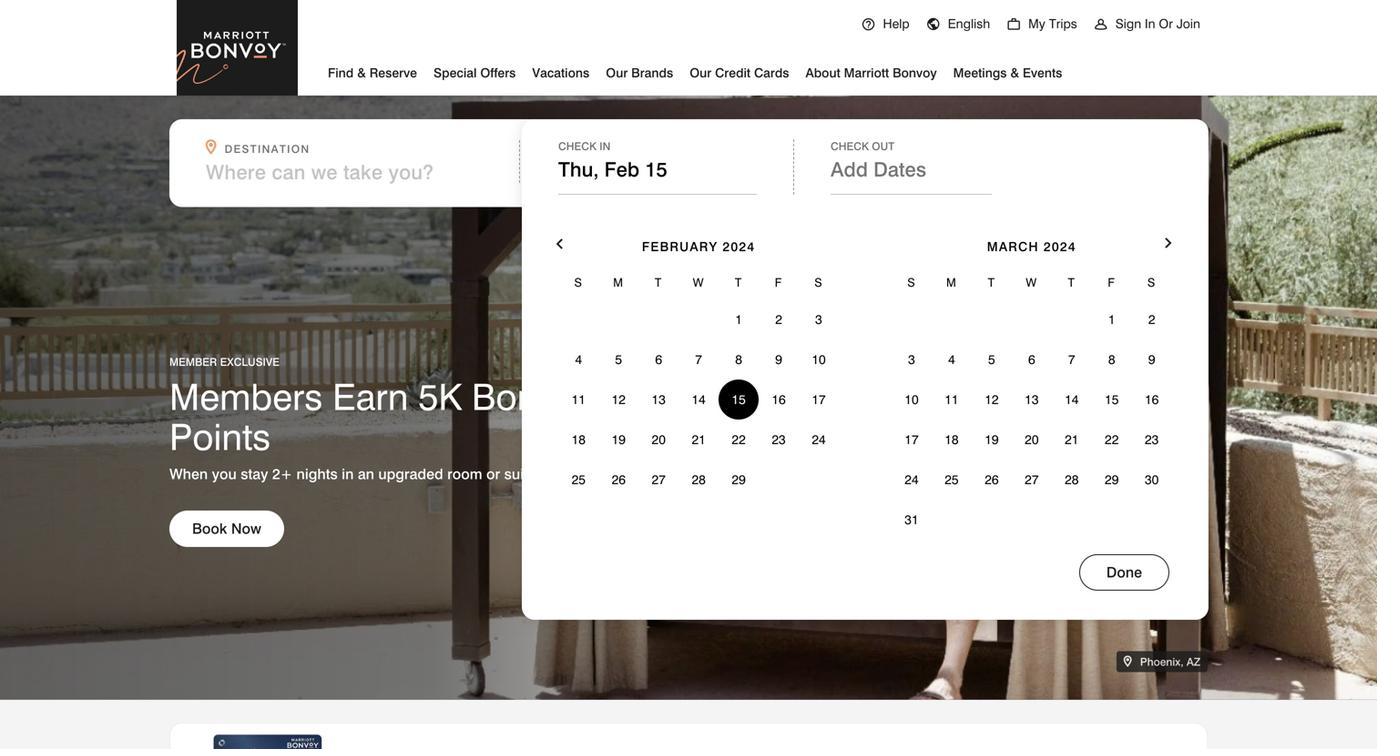 Task type: locate. For each thing, give the bounding box(es) containing it.
1 horizontal spatial 5
[[988, 352, 995, 368]]

1 21 from the left
[[692, 432, 706, 448]]

0 horizontal spatial 23
[[772, 432, 786, 448]]

1 horizontal spatial 13
[[1025, 392, 1039, 408]]

2 14 from the left
[[1065, 392, 1079, 408]]

7
[[695, 352, 702, 368], [1068, 352, 1075, 368]]

1 grid from the left
[[559, 213, 839, 500]]

0 horizontal spatial 28
[[692, 472, 706, 488]]

0 vertical spatial in
[[1145, 16, 1156, 31]]

english
[[948, 16, 990, 31]]

round image for my trips
[[1007, 17, 1021, 32]]

0 horizontal spatial 29
[[732, 472, 746, 488]]

0 horizontal spatial 27
[[652, 472, 666, 488]]

1 horizontal spatial 23
[[1145, 432, 1159, 448]]

our inside dropdown button
[[606, 65, 628, 81]]

row containing 4
[[559, 340, 839, 380]]

1 20 from the left
[[652, 432, 666, 448]]

round image
[[861, 17, 876, 32], [926, 17, 941, 32], [1007, 17, 1021, 32], [1094, 17, 1108, 32]]

15 inside dates thu, feb 15
[[646, 160, 668, 184]]

phoenix,
[[1140, 656, 1184, 669]]

1 horizontal spatial check
[[831, 140, 869, 153]]

13
[[652, 392, 666, 408], [1025, 392, 1039, 408]]

in right sign
[[1145, 16, 1156, 31]]

trips
[[1049, 16, 1077, 31]]

0 vertical spatial 24
[[812, 432, 826, 448]]

1 horizontal spatial 2
[[1149, 312, 1156, 327]]

10
[[812, 352, 826, 368], [905, 392, 919, 408]]

credit
[[715, 65, 751, 81]]

row containing 3
[[892, 340, 1172, 380]]

when
[[169, 465, 208, 483]]

t
[[655, 276, 663, 290], [735, 276, 743, 290], [988, 276, 996, 290], [1068, 276, 1076, 290]]

1 horizontal spatial in
[[1145, 16, 1156, 31]]

1 horizontal spatial 10
[[905, 392, 919, 408]]

2 row group from the left
[[892, 300, 1172, 540]]

row containing 18
[[559, 420, 839, 460]]

in inside dropdown button
[[1145, 16, 1156, 31]]

grid containing march 2024
[[892, 213, 1172, 540]]

row group for february
[[559, 300, 839, 500]]

1 horizontal spatial 1
[[1108, 312, 1115, 327]]

row group
[[559, 300, 839, 500], [892, 300, 1172, 540]]

location image
[[1124, 656, 1137, 669]]

1 18 from the left
[[572, 432, 586, 448]]

1 check from the left
[[558, 140, 597, 153]]

1 horizontal spatial 19
[[985, 432, 999, 448]]

our
[[606, 65, 628, 81], [690, 65, 712, 81]]

2 1 from the left
[[1108, 312, 1115, 327]]

2 round image from the left
[[926, 17, 941, 32]]

bonus
[[472, 375, 577, 419]]

1 horizontal spatial grid
[[892, 213, 1172, 540]]

2 25 from the left
[[945, 472, 959, 488]]

round image left help
[[861, 17, 876, 32]]

0 vertical spatial 10
[[812, 352, 826, 368]]

f
[[775, 276, 783, 290], [1108, 276, 1116, 290]]

1 22 from the left
[[732, 432, 746, 448]]

member exclusive members earn 5k bonus points when you stay 2+ nights in an upgraded room or suite.
[[169, 356, 577, 483]]

0 horizontal spatial 4
[[575, 352, 582, 368]]

or left join
[[1159, 16, 1173, 31]]

1 horizontal spatial 18
[[945, 432, 959, 448]]

or inside dropdown button
[[1159, 16, 1173, 31]]

in for thu,
[[600, 140, 611, 153]]

w down february 2024
[[693, 276, 705, 290]]

2024 right march
[[1044, 239, 1077, 255]]

grid containing february 2024
[[559, 213, 839, 500]]

2 for 10
[[775, 312, 782, 327]]

earn
[[333, 375, 408, 419]]

check down vacations
[[558, 140, 597, 153]]

18
[[572, 432, 586, 448], [945, 432, 959, 448]]

t down february 2024
[[735, 276, 743, 290]]

1 horizontal spatial m
[[946, 276, 957, 290]]

0 horizontal spatial 25
[[572, 472, 586, 488]]

29
[[732, 472, 746, 488], [1105, 472, 1119, 488]]

0 horizontal spatial 12
[[612, 392, 626, 408]]

& for meetings
[[1011, 65, 1019, 81]]

1 round image from the left
[[861, 17, 876, 32]]

my
[[1029, 16, 1046, 31]]

& inside dropdown button
[[1011, 65, 1019, 81]]

1 1 from the left
[[735, 312, 742, 327]]

none search field containing thu, feb 15
[[169, 119, 1209, 620]]

1 horizontal spatial 29
[[1105, 472, 1119, 488]]

out
[[872, 140, 895, 153]]

1 & from the left
[[357, 65, 366, 81]]

row containing 24
[[892, 460, 1172, 500]]

0 horizontal spatial &
[[357, 65, 366, 81]]

& for find
[[357, 65, 366, 81]]

27
[[652, 472, 666, 488], [1025, 472, 1039, 488]]

1 horizontal spatial 21
[[1065, 432, 1079, 448]]

our left brands
[[606, 65, 628, 81]]

0 vertical spatial dates
[[582, 143, 624, 156]]

2 grid from the left
[[892, 213, 1172, 540]]

our credit cards
[[690, 65, 789, 81]]

round image left my
[[1007, 17, 1021, 32]]

31
[[905, 512, 919, 528]]

sign
[[1116, 16, 1142, 31]]

1 2 from the left
[[775, 312, 782, 327]]

az
[[1187, 656, 1201, 669]]

check
[[558, 140, 597, 153], [831, 140, 869, 153]]

0 horizontal spatial 14
[[692, 392, 706, 408]]

thu,
[[558, 158, 599, 181], [559, 160, 600, 184]]

& right find
[[357, 65, 366, 81]]

0 horizontal spatial f
[[775, 276, 783, 290]]

1 horizontal spatial &
[[1011, 65, 1019, 81]]

17
[[812, 392, 826, 408], [905, 432, 919, 448]]

check inside check in thu, feb 15
[[558, 140, 597, 153]]

1 w from the left
[[693, 276, 705, 290]]

12
[[612, 392, 626, 408], [985, 392, 999, 408]]

2 6 from the left
[[1028, 352, 1035, 368]]

our left credit on the top right
[[690, 65, 712, 81]]

you
[[212, 465, 237, 483]]

1 horizontal spatial 26
[[985, 472, 999, 488]]

t down february
[[655, 276, 663, 290]]

1 26 from the left
[[612, 472, 626, 488]]

14
[[692, 392, 706, 408], [1065, 392, 1079, 408]]

4
[[575, 352, 582, 368], [948, 352, 955, 368]]

1 vertical spatial or
[[486, 465, 500, 483]]

0 horizontal spatial 26
[[612, 472, 626, 488]]

1 horizontal spatial 7
[[1068, 352, 1075, 368]]

2 23 from the left
[[1145, 432, 1159, 448]]

23
[[772, 432, 786, 448], [1145, 432, 1159, 448]]

3
[[815, 312, 822, 327], [908, 352, 915, 368]]

16
[[772, 392, 786, 408], [1145, 392, 1159, 408]]

0 horizontal spatial 6
[[655, 352, 662, 368]]

1 horizontal spatial 2024
[[1044, 239, 1077, 255]]

0 horizontal spatial w
[[693, 276, 705, 290]]

or
[[1159, 16, 1173, 31], [486, 465, 500, 483]]

member
[[169, 356, 217, 369]]

3 t from the left
[[988, 276, 996, 290]]

row containing 17
[[892, 420, 1172, 460]]

24
[[812, 432, 826, 448], [905, 472, 919, 488]]

15 inside check in thu, feb 15
[[645, 158, 667, 181]]

1 2024 from the left
[[723, 239, 755, 255]]

2 our from the left
[[690, 65, 712, 81]]

1 horizontal spatial our
[[690, 65, 712, 81]]

1 23 from the left
[[772, 432, 786, 448]]

3 s from the left
[[907, 276, 916, 290]]

0 horizontal spatial 19
[[612, 432, 626, 448]]

1 horizontal spatial 22
[[1105, 432, 1119, 448]]

1 our from the left
[[606, 65, 628, 81]]

round image inside english button
[[926, 17, 941, 32]]

19
[[612, 432, 626, 448], [985, 432, 999, 448]]

0 horizontal spatial 22
[[732, 432, 746, 448]]

2 28 from the left
[[1065, 472, 1079, 488]]

check up add
[[831, 140, 869, 153]]

1 horizontal spatial dates
[[874, 158, 927, 181]]

round image left sign
[[1094, 17, 1108, 32]]

11
[[572, 392, 586, 408], [945, 392, 959, 408]]

in
[[1145, 16, 1156, 31], [600, 140, 611, 153]]

3 round image from the left
[[1007, 17, 1021, 32]]

my trips button
[[998, 0, 1086, 47]]

2 2 from the left
[[1149, 312, 1156, 327]]

destination field
[[206, 160, 508, 184]]

26
[[612, 472, 626, 488], [985, 472, 999, 488]]

w
[[693, 276, 705, 290], [1026, 276, 1038, 290]]

feb inside dates thu, feb 15
[[605, 160, 640, 184]]

offers
[[480, 65, 516, 81]]

t down march 2024
[[1068, 276, 1076, 290]]

done button
[[1079, 555, 1170, 591]]

15
[[645, 158, 667, 181], [646, 160, 668, 184], [732, 392, 746, 408], [1105, 392, 1119, 408]]

0 horizontal spatial m
[[613, 276, 624, 290]]

25
[[572, 472, 586, 488], [945, 472, 959, 488]]

1 m from the left
[[613, 276, 624, 290]]

0 vertical spatial or
[[1159, 16, 1173, 31]]

1
[[735, 312, 742, 327], [1108, 312, 1115, 327]]

1 horizontal spatial 6
[[1028, 352, 1035, 368]]

feb
[[605, 158, 640, 181], [605, 160, 640, 184]]

2 & from the left
[[1011, 65, 1019, 81]]

0 horizontal spatial our
[[606, 65, 628, 81]]

in inside check in thu, feb 15
[[600, 140, 611, 153]]

1 horizontal spatial 28
[[1065, 472, 1079, 488]]

0 horizontal spatial grid
[[559, 213, 839, 500]]

8
[[735, 352, 742, 368], [1108, 352, 1115, 368]]

1 horizontal spatial 27
[[1025, 472, 1039, 488]]

f for march 2024
[[1108, 276, 1116, 290]]

0 horizontal spatial 8
[[735, 352, 742, 368]]

2 18 from the left
[[945, 432, 959, 448]]

dates down our brands
[[582, 143, 624, 156]]

0 horizontal spatial 2
[[775, 312, 782, 327]]

1 7 from the left
[[695, 352, 702, 368]]

1 horizontal spatial 24
[[905, 472, 919, 488]]

0 horizontal spatial 17
[[812, 392, 826, 408]]

english button
[[918, 0, 998, 47]]

1 horizontal spatial 11
[[945, 392, 959, 408]]

2 26 from the left
[[985, 472, 999, 488]]

0 horizontal spatial 10
[[812, 352, 826, 368]]

1 5 from the left
[[615, 352, 622, 368]]

0 horizontal spatial row group
[[559, 300, 839, 500]]

0 horizontal spatial or
[[486, 465, 500, 483]]

1 vertical spatial in
[[600, 140, 611, 153]]

2024 for march 2024
[[1044, 239, 1077, 255]]

2 for 9
[[1149, 312, 1156, 327]]

phoenix, az link
[[1117, 652, 1208, 673]]

1 horizontal spatial f
[[1108, 276, 1116, 290]]

5
[[615, 352, 622, 368], [988, 352, 995, 368]]

1 vertical spatial dates
[[874, 158, 927, 181]]

2 m from the left
[[946, 276, 957, 290]]

or right room
[[486, 465, 500, 483]]

dates down out
[[874, 158, 927, 181]]

m for march 2024
[[946, 276, 957, 290]]

grid
[[559, 213, 839, 500], [892, 213, 1172, 540]]

4 round image from the left
[[1094, 17, 1108, 32]]

1 28 from the left
[[692, 472, 706, 488]]

0 horizontal spatial 13
[[652, 392, 666, 408]]

1 horizontal spatial 16
[[1145, 392, 1159, 408]]

phoenix, az
[[1137, 656, 1201, 669]]

1 horizontal spatial 12
[[985, 392, 999, 408]]

or inside member exclusive members earn 5k bonus points when you stay 2+ nights in an upgraded room or suite.
[[486, 465, 500, 483]]

1 horizontal spatial row group
[[892, 300, 1172, 540]]

round image inside sign in or join dropdown button
[[1094, 17, 1108, 32]]

join
[[1177, 16, 1201, 31]]

0 horizontal spatial 11
[[572, 392, 586, 408]]

2 2024 from the left
[[1044, 239, 1077, 255]]

s
[[574, 276, 583, 290], [815, 276, 823, 290], [907, 276, 916, 290], [1148, 276, 1156, 290]]

check for add
[[831, 140, 869, 153]]

1 horizontal spatial 20
[[1025, 432, 1039, 448]]

1 row group from the left
[[559, 300, 839, 500]]

2024 for february 2024
[[723, 239, 755, 255]]

0 horizontal spatial 21
[[692, 432, 706, 448]]

0 horizontal spatial 1
[[735, 312, 742, 327]]

0 horizontal spatial 3
[[815, 312, 822, 327]]

1 f from the left
[[775, 276, 783, 290]]

row
[[559, 265, 839, 300], [892, 265, 1172, 300], [559, 300, 839, 340], [892, 300, 1172, 340], [559, 340, 839, 380], [892, 340, 1172, 380], [559, 380, 839, 420], [892, 380, 1172, 420], [559, 420, 839, 460], [892, 420, 1172, 460], [559, 460, 839, 500], [892, 460, 1172, 500]]

5k
[[418, 375, 462, 419]]

None search field
[[169, 119, 1209, 620]]

2 8 from the left
[[1108, 352, 1115, 368]]

& left events
[[1011, 65, 1019, 81]]

feb inside check in thu, feb 15
[[605, 158, 640, 181]]

&
[[357, 65, 366, 81], [1011, 65, 1019, 81]]

0 horizontal spatial 9
[[775, 352, 782, 368]]

1 9 from the left
[[775, 352, 782, 368]]

thu, inside check in thu, feb 15
[[558, 158, 599, 181]]

0 horizontal spatial 20
[[652, 432, 666, 448]]

2 w from the left
[[1026, 276, 1038, 290]]

w for february
[[693, 276, 705, 290]]

1 horizontal spatial 9
[[1149, 352, 1156, 368]]

1 16 from the left
[[772, 392, 786, 408]]

round image inside the help "link"
[[861, 17, 876, 32]]

round image inside my trips button
[[1007, 17, 1021, 32]]

1 horizontal spatial 8
[[1108, 352, 1115, 368]]

2024 right february
[[723, 239, 755, 255]]

1 29 from the left
[[732, 472, 746, 488]]

20
[[652, 432, 666, 448], [1025, 432, 1039, 448]]

0 horizontal spatial dates
[[582, 143, 624, 156]]

2 20 from the left
[[1025, 432, 1039, 448]]

0 horizontal spatial 18
[[572, 432, 586, 448]]

book now link
[[169, 511, 284, 547]]

28
[[692, 472, 706, 488], [1065, 472, 1079, 488]]

9
[[775, 352, 782, 368], [1149, 352, 1156, 368]]

& inside dropdown button
[[357, 65, 366, 81]]

1 vertical spatial 17
[[905, 432, 919, 448]]

1 horizontal spatial 4
[[948, 352, 955, 368]]

0 horizontal spatial 2024
[[723, 239, 755, 255]]

round image for english
[[926, 17, 941, 32]]

2 16 from the left
[[1145, 392, 1159, 408]]

2 check from the left
[[831, 140, 869, 153]]

21
[[692, 432, 706, 448], [1065, 432, 1079, 448]]

0 horizontal spatial 7
[[695, 352, 702, 368]]

2
[[775, 312, 782, 327], [1149, 312, 1156, 327]]

in down our brands
[[600, 140, 611, 153]]

members
[[169, 375, 323, 419]]

w down march 2024
[[1026, 276, 1038, 290]]

0 horizontal spatial 24
[[812, 432, 826, 448]]

1 horizontal spatial 14
[[1065, 392, 1079, 408]]

0 horizontal spatial 16
[[772, 392, 786, 408]]

0 horizontal spatial in
[[600, 140, 611, 153]]

1 horizontal spatial w
[[1026, 276, 1038, 290]]

4 t from the left
[[1068, 276, 1076, 290]]

special
[[434, 65, 477, 81]]

0 horizontal spatial 5
[[615, 352, 622, 368]]

1 horizontal spatial 25
[[945, 472, 959, 488]]

events
[[1023, 65, 1062, 81]]

upgraded
[[378, 465, 443, 483]]

1 vertical spatial 3
[[908, 352, 915, 368]]

1 for 8
[[735, 312, 742, 327]]

1 horizontal spatial or
[[1159, 16, 1173, 31]]

help link
[[853, 0, 918, 47]]

round image left english
[[926, 17, 941, 32]]

2 21 from the left
[[1065, 432, 1079, 448]]

dates
[[582, 143, 624, 156], [874, 158, 927, 181]]

0 horizontal spatial check
[[558, 140, 597, 153]]

t down march
[[988, 276, 996, 290]]

2 f from the left
[[1108, 276, 1116, 290]]

check inside check out add dates
[[831, 140, 869, 153]]

2 27 from the left
[[1025, 472, 1039, 488]]



Task type: describe. For each thing, give the bounding box(es) containing it.
1 vertical spatial 10
[[905, 392, 919, 408]]

1 6 from the left
[[655, 352, 662, 368]]

1 s from the left
[[574, 276, 583, 290]]

1 for 7
[[1108, 312, 1115, 327]]

march
[[987, 239, 1039, 255]]

suite.
[[504, 465, 540, 483]]

cards
[[754, 65, 789, 81]]

add
[[831, 158, 868, 181]]

our brands button
[[606, 58, 673, 85]]

2 29 from the left
[[1105, 472, 1119, 488]]

vacations
[[532, 65, 590, 81]]

dates thu, feb 15
[[559, 143, 668, 184]]

1 12 from the left
[[612, 392, 626, 408]]

march 2024
[[987, 239, 1077, 255]]

marriott
[[844, 65, 889, 81]]

m for february 2024
[[613, 276, 624, 290]]

2 t from the left
[[735, 276, 743, 290]]

2 22 from the left
[[1105, 432, 1119, 448]]

about
[[806, 65, 841, 81]]

1 t from the left
[[655, 276, 663, 290]]

meetings & events button
[[953, 58, 1062, 85]]

2 12 from the left
[[985, 392, 999, 408]]

2 7 from the left
[[1068, 352, 1075, 368]]

2 5 from the left
[[988, 352, 995, 368]]

2 s from the left
[[815, 276, 823, 290]]

1 horizontal spatial 3
[[908, 352, 915, 368]]

our credit cards link
[[690, 58, 789, 85]]

0 vertical spatial 3
[[815, 312, 822, 327]]

Destination text field
[[206, 160, 485, 184]]

2 9 from the left
[[1149, 352, 1156, 368]]

exclusive
[[220, 356, 280, 369]]

now
[[231, 520, 261, 538]]

row group for march
[[892, 300, 1172, 540]]

in for or
[[1145, 16, 1156, 31]]

sign in or join
[[1116, 16, 1201, 31]]

book now
[[192, 520, 261, 538]]

done
[[1107, 564, 1142, 582]]

round image for help
[[861, 17, 876, 32]]

find & reserve button
[[328, 58, 417, 85]]

1 19 from the left
[[612, 432, 626, 448]]

find & reserve
[[328, 65, 417, 81]]

30
[[1145, 472, 1159, 488]]

about marriott bonvoy button
[[806, 58, 937, 85]]

in
[[342, 465, 354, 483]]

brands
[[631, 65, 673, 81]]

2 11 from the left
[[945, 392, 959, 408]]

dates inside check out add dates
[[874, 158, 927, 181]]

row containing 11
[[559, 380, 839, 420]]

thu, inside dates thu, feb 15
[[559, 160, 600, 184]]

4 s from the left
[[1148, 276, 1156, 290]]

destination
[[225, 143, 310, 156]]

find
[[328, 65, 354, 81]]

meetings
[[953, 65, 1007, 81]]

bonvoy
[[893, 65, 937, 81]]

help
[[883, 16, 910, 31]]

nights
[[297, 465, 338, 483]]

meetings & events
[[953, 65, 1062, 81]]

book
[[192, 520, 227, 538]]

my trips
[[1029, 16, 1077, 31]]

check in thu, feb 15
[[558, 140, 667, 181]]

1 25 from the left
[[572, 472, 586, 488]]

reserve
[[370, 65, 417, 81]]

2 13 from the left
[[1025, 392, 1039, 408]]

1 27 from the left
[[652, 472, 666, 488]]

check for thu,
[[558, 140, 597, 153]]

stay
[[241, 465, 268, 483]]

2 4 from the left
[[948, 352, 955, 368]]

about marriott bonvoy
[[806, 65, 937, 81]]

round image for sign in or join
[[1094, 17, 1108, 32]]

row containing 25
[[559, 460, 839, 500]]

february
[[642, 239, 718, 255]]

our for our credit cards
[[690, 65, 712, 81]]

special offers button
[[434, 58, 516, 85]]

0 vertical spatial 17
[[812, 392, 826, 408]]

room
[[447, 465, 482, 483]]

1 11 from the left
[[572, 392, 586, 408]]

1 4 from the left
[[575, 352, 582, 368]]

1 8 from the left
[[735, 352, 742, 368]]

w for march
[[1026, 276, 1038, 290]]

sign in or join button
[[1086, 0, 1209, 47]]

dates inside dates thu, feb 15
[[582, 143, 624, 156]]

1 vertical spatial 24
[[905, 472, 919, 488]]

our brands
[[606, 65, 673, 81]]

2 19 from the left
[[985, 432, 999, 448]]

special offers
[[434, 65, 516, 81]]

points
[[169, 415, 271, 459]]

an
[[358, 465, 374, 483]]

row containing 10
[[892, 380, 1172, 420]]

vacations button
[[532, 58, 590, 85]]

2+
[[272, 465, 292, 483]]

our for our brands
[[606, 65, 628, 81]]

1 14 from the left
[[692, 392, 706, 408]]

f for february 2024
[[775, 276, 783, 290]]

1 horizontal spatial 17
[[905, 432, 919, 448]]

1 13 from the left
[[652, 392, 666, 408]]

check out add dates
[[831, 140, 927, 181]]

february 2024
[[642, 239, 755, 255]]

marriott bonvoy boundless® credit card from chase image
[[192, 735, 343, 750]]



Task type: vqa. For each thing, say whether or not it's contained in the screenshot.
Dakota
no



